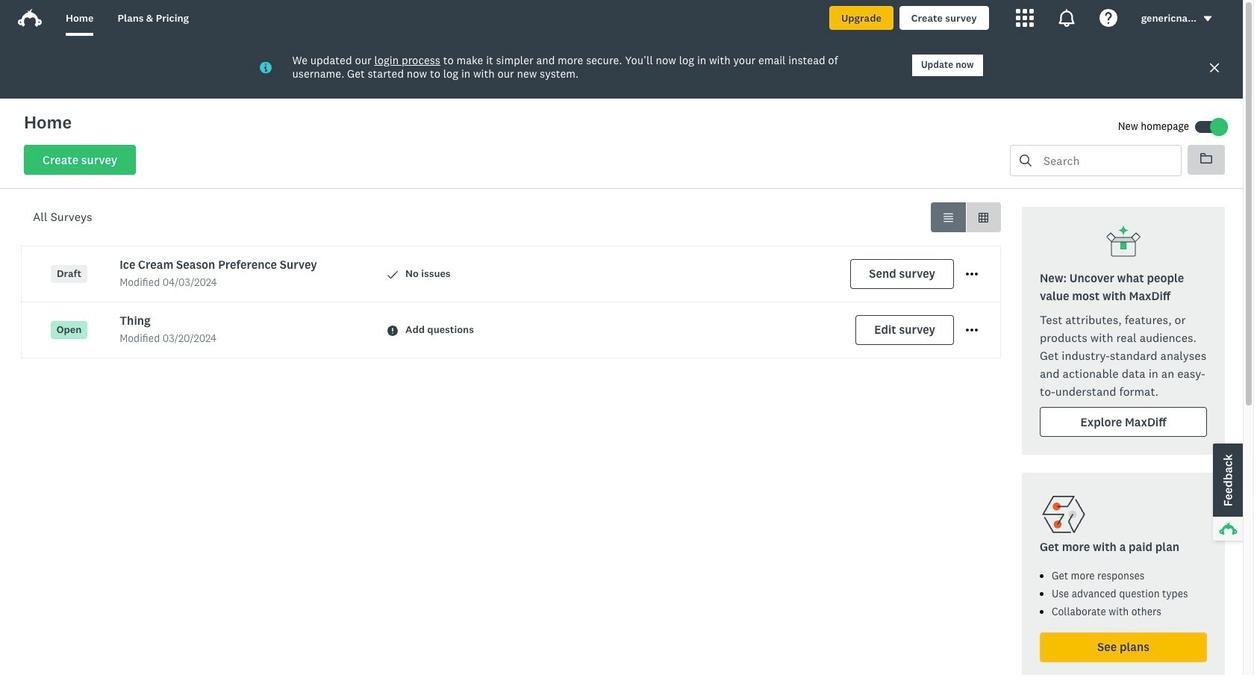 Task type: describe. For each thing, give the bounding box(es) containing it.
no issues image
[[388, 269, 398, 280]]

search image
[[1020, 155, 1032, 167]]

open menu image for warning image at the left
[[966, 324, 978, 336]]

warning image
[[388, 325, 398, 336]]

1 brand logo image from the top
[[18, 6, 42, 30]]

response based pricing icon image
[[1040, 491, 1088, 538]]

x image
[[1209, 61, 1221, 73]]

folders image
[[1201, 152, 1213, 164]]



Task type: locate. For each thing, give the bounding box(es) containing it.
open menu image
[[966, 273, 978, 276]]

folders image
[[1201, 153, 1213, 164]]

dropdown arrow icon image
[[1203, 14, 1214, 24], [1204, 16, 1212, 21]]

2 open menu image from the top
[[966, 324, 978, 336]]

1 open menu image from the top
[[966, 268, 978, 280]]

help icon image
[[1100, 9, 1118, 27]]

open menu image
[[966, 268, 978, 280], [966, 324, 978, 336], [966, 329, 978, 332]]

2 brand logo image from the top
[[18, 9, 42, 27]]

group
[[931, 202, 1002, 232]]

3 open menu image from the top
[[966, 329, 978, 332]]

products icon image
[[1016, 9, 1034, 27], [1016, 9, 1034, 27]]

brand logo image
[[18, 6, 42, 30], [18, 9, 42, 27]]

max diff icon image
[[1106, 225, 1142, 261]]

search image
[[1020, 155, 1032, 167]]

open menu image for no issues image
[[966, 268, 978, 280]]

Search text field
[[1032, 146, 1182, 176]]

notification center icon image
[[1058, 9, 1076, 27]]



Task type: vqa. For each thing, say whether or not it's contained in the screenshot.
No issues icon to the left
no



